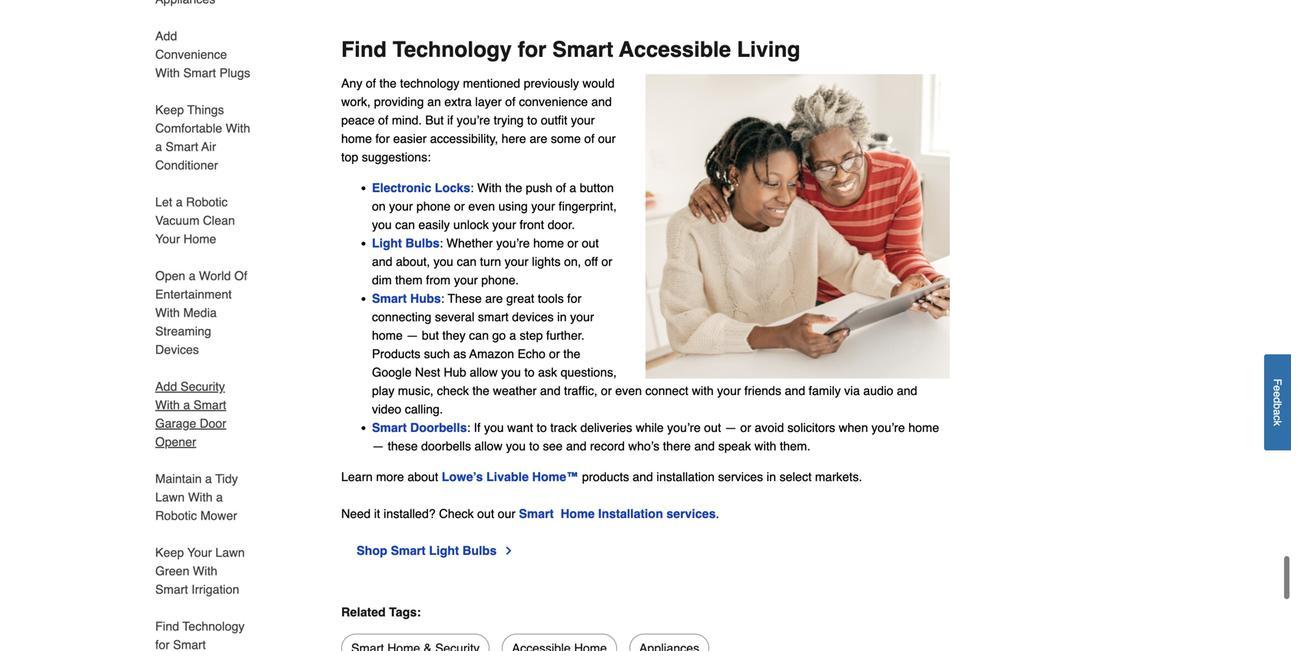 Task type: locate. For each thing, give the bounding box(es) containing it.
1 vertical spatial add
[[155, 379, 177, 394]]

1 horizontal spatial find
[[341, 37, 387, 62]]

a right let
[[176, 195, 183, 209]]

robotic inside let a robotic vacuum clean your home
[[186, 195, 228, 209]]

0 horizontal spatial your
[[155, 232, 180, 246]]

: inside : whether you're home or out and about, you can turn your lights on, off or dim them from your phone.
[[440, 236, 443, 250]]

you up from
[[434, 254, 454, 269]]

tools
[[538, 291, 564, 306]]

1 vertical spatial home
[[561, 507, 595, 521]]

robotic down maintain
[[155, 509, 197, 523]]

keep up green
[[155, 546, 184, 560]]

: up unlock
[[471, 181, 474, 195]]

the up using
[[505, 181, 523, 195]]

comfortable
[[155, 121, 222, 135]]

home up lights
[[533, 236, 564, 250]]

you're down front
[[497, 236, 530, 250]]

1 vertical spatial bulbs
[[463, 543, 497, 558]]

are down the outfit
[[530, 131, 548, 146]]

find for find technology for smart accessible living
[[341, 37, 387, 62]]

more
[[376, 470, 404, 484]]

the down further.
[[564, 347, 581, 361]]

open a world of entertainment with media streaming devices link
[[155, 258, 252, 368]]

our down livable
[[498, 507, 516, 521]]

smart inside keep things comfortable with a smart air conditioner
[[166, 140, 198, 154]]

to inside any of the technology mentioned previously would work, providing an extra layer of convenience and peace of mind. but if you're trying to outfit your home for easier accessibility, here are some of our top suggestions:
[[527, 113, 538, 127]]

smart doorbells
[[372, 420, 467, 435]]

home inside : these are great tools for connecting several smart devices in your home — but they can go a step further. products such as amazon echo or the google nest hub allow you to ask questions, play music, check the weather and traffic, or even connect with your friends and family via audio and video calling.
[[372, 328, 403, 342]]

related
[[341, 605, 386, 619]]

home right the when
[[909, 420, 940, 435]]

: inside : if you want to track deliveries while you're out — or avoid solicitors when you're home — these doorbells allow you to see and record who's there and speak with them.
[[467, 420, 471, 435]]

a up the fingerprint,
[[570, 181, 577, 195]]

you're up accessibility, in the top left of the page
[[457, 113, 490, 127]]

add left security
[[155, 379, 177, 394]]

and right there
[[695, 439, 715, 453]]

0 vertical spatial even
[[469, 199, 495, 213]]

with
[[692, 384, 714, 398], [755, 439, 777, 453]]

with right comfortable on the left of page
[[226, 121, 250, 135]]

1 horizontal spatial our
[[598, 131, 616, 146]]

1 horizontal spatial out
[[582, 236, 599, 250]]

2 vertical spatial —
[[372, 439, 384, 453]]

can up light bulbs link
[[395, 217, 415, 232]]

1 horizontal spatial home
[[561, 507, 595, 521]]

and down would
[[592, 94, 612, 109]]

a up entertainment
[[189, 269, 196, 283]]

opener
[[155, 435, 196, 449]]

keep inside keep things comfortable with a smart air conditioner
[[155, 103, 184, 117]]

0 vertical spatial home
[[184, 232, 216, 246]]

even left the connect
[[616, 384, 642, 398]]

our right some
[[598, 131, 616, 146]]

0 vertical spatial are
[[530, 131, 548, 146]]

previously
[[524, 76, 579, 90]]

these
[[448, 291, 482, 306]]

with inside open a world of entertainment with media streaming devices
[[155, 306, 180, 320]]

add convenience with smart plugs link
[[155, 18, 252, 91]]

play
[[372, 384, 395, 398]]

easily
[[419, 217, 450, 232]]

turn
[[480, 254, 501, 269]]

home
[[184, 232, 216, 246], [561, 507, 595, 521]]

you inside : whether you're home or out and about, you can turn your lights on, off or dim them from your phone.
[[434, 254, 454, 269]]

1 vertical spatial even
[[616, 384, 642, 398]]

even
[[469, 199, 495, 213], [616, 384, 642, 398]]

with inside : these are great tools for connecting several smart devices in your home — but they can go a step further. products such as amazon echo or the google nest hub allow you to ask questions, play music, check the weather and traffic, or even connect with your friends and family via audio and video calling.
[[692, 384, 714, 398]]

technology for find technology for smart accessible living
[[393, 37, 512, 62]]

1 vertical spatial robotic
[[155, 509, 197, 523]]

home down peace
[[341, 131, 372, 146]]

speak
[[719, 439, 751, 453]]

would
[[583, 76, 615, 90]]

chevron right image
[[503, 545, 515, 557]]

if
[[474, 420, 481, 435]]

are up smart
[[485, 291, 503, 306]]

1 vertical spatial keep
[[155, 546, 184, 560]]

1 vertical spatial lawn
[[216, 546, 245, 560]]

0 vertical spatial —
[[406, 328, 419, 342]]

for down green
[[155, 638, 170, 651]]

0 vertical spatial your
[[155, 232, 180, 246]]

door.
[[548, 217, 575, 232]]

lawn down mower
[[216, 546, 245, 560]]

in up further.
[[557, 310, 567, 324]]

add for add security with a smart garage door opener
[[155, 379, 177, 394]]

via
[[845, 384, 860, 398]]

light up about,
[[372, 236, 402, 250]]

of
[[366, 76, 376, 90], [505, 94, 516, 109], [378, 113, 389, 127], [585, 131, 595, 146], [556, 181, 566, 195]]

— inside : these are great tools for connecting several smart devices in your home — but they can go a step further. products such as amazon echo or the google nest hub allow you to ask questions, play music, check the weather and traffic, or even connect with your friends and family via audio and video calling.
[[406, 328, 419, 342]]

2 horizontal spatial out
[[704, 420, 722, 435]]

0 vertical spatial add
[[155, 29, 177, 43]]

home for your
[[184, 232, 216, 246]]

for up suggestions:
[[376, 131, 390, 146]]

in for select
[[767, 470, 776, 484]]

mind.
[[392, 113, 422, 127]]

technology for find technology for smar
[[183, 619, 245, 634]]

home down the clean at the left
[[184, 232, 216, 246]]

a up the garage
[[183, 398, 190, 412]]

out inside : whether you're home or out and about, you can turn your lights on, off or dim them from your phone.
[[582, 236, 599, 250]]

: for smart doorbells
[[467, 420, 471, 435]]

lowe's
[[442, 470, 483, 484]]

technology down irrigation
[[183, 619, 245, 634]]

light down check
[[429, 543, 459, 558]]

keep for keep your lawn green with smart irrigation
[[155, 546, 184, 560]]

you up weather
[[501, 365, 521, 379]]

home inside : if you want to track deliveries while you're out — or avoid solicitors when you're home — these doorbells allow you to see and record who's there and speak with them.
[[909, 420, 940, 435]]

0 vertical spatial light
[[372, 236, 402, 250]]

a inside : these are great tools for connecting several smart devices in your home — but they can go a step further. products such as amazon echo or the google nest hub allow you to ask questions, play music, check the weather and traffic, or even connect with your friends and family via audio and video calling.
[[510, 328, 516, 342]]

: left if at the bottom of the page
[[467, 420, 471, 435]]

lawn down maintain
[[155, 490, 185, 504]]

1 vertical spatial in
[[767, 470, 776, 484]]

2 keep from the top
[[155, 546, 184, 560]]

calling.
[[405, 402, 443, 416]]

add inside add convenience with smart plugs
[[155, 29, 177, 43]]

technology up technology
[[393, 37, 512, 62]]

find for find technology for smar
[[155, 619, 179, 634]]

can for smart
[[469, 328, 489, 342]]

: inside : these are great tools for connecting several smart devices in your home — but they can go a step further. products such as amazon echo or the google nest hub allow you to ask questions, play music, check the weather and traffic, or even connect with your friends and family via audio and video calling.
[[441, 291, 445, 306]]

0 horizontal spatial find
[[155, 619, 179, 634]]

0 horizontal spatial lawn
[[155, 490, 185, 504]]

add security with a smart garage door opener link
[[155, 368, 252, 461]]

to left ask
[[525, 365, 535, 379]]

products
[[372, 347, 421, 361]]

dim
[[372, 273, 392, 287]]

you're right the when
[[872, 420, 905, 435]]

convenience
[[155, 47, 227, 62]]

your up these
[[454, 273, 478, 287]]

solicitors
[[788, 420, 836, 435]]

0 vertical spatial services
[[718, 470, 764, 484]]

robotic up the clean at the left
[[186, 195, 228, 209]]

and down 'who's'
[[633, 470, 653, 484]]

with up irrigation
[[193, 564, 218, 578]]

peace
[[341, 113, 375, 127]]

can inside the ": with the push of a button on your phone or even using your fingerprint, you can easily unlock your front door."
[[395, 217, 415, 232]]

0 vertical spatial robotic
[[186, 195, 228, 209]]

are inside any of the technology mentioned previously would work, providing an extra layer of convenience and peace of mind. but if you're trying to outfit your home for easier accessibility, here are some of our top suggestions:
[[530, 131, 548, 146]]

you're inside : whether you're home or out and about, you can turn your lights on, off or dim them from your phone.
[[497, 236, 530, 250]]

smart down convenience
[[183, 66, 216, 80]]

lawn
[[155, 490, 185, 504], [216, 546, 245, 560]]

for right tools
[[567, 291, 582, 306]]

such
[[424, 347, 450, 361]]

your up phone.
[[505, 254, 529, 269]]

services down installation
[[667, 507, 716, 521]]

find technology for smar link
[[155, 608, 252, 651]]

can inside : these are great tools for connecting several smart devices in your home — but they can go a step further. products such as amazon echo or the google nest hub allow you to ask questions, play music, check the weather and traffic, or even connect with your friends and family via audio and video calling.
[[469, 328, 489, 342]]

there
[[663, 439, 691, 453]]

0 vertical spatial bulbs
[[406, 236, 440, 250]]

home inside any of the technology mentioned previously would work, providing an extra layer of convenience and peace of mind. but if you're trying to outfit your home for easier accessibility, here are some of our top suggestions:
[[341, 131, 372, 146]]

: for smart hubs
[[441, 291, 445, 306]]

technology inside find technology for smar
[[183, 619, 245, 634]]

out inside : if you want to track deliveries while you're out — or avoid solicitors when you're home — these doorbells allow you to see and record who's there and speak with them.
[[704, 420, 722, 435]]

maintain a tidy lawn with a robotic mower link
[[155, 461, 252, 534]]

: down from
[[441, 291, 445, 306]]

e up d
[[1272, 386, 1284, 392]]

e
[[1272, 386, 1284, 392], [1272, 392, 1284, 398]]

2 vertical spatial out
[[477, 507, 495, 521]]

installation
[[657, 470, 715, 484]]

your
[[571, 113, 595, 127], [389, 199, 413, 213], [531, 199, 555, 213], [492, 217, 516, 232], [505, 254, 529, 269], [454, 273, 478, 287], [570, 310, 594, 324], [717, 384, 741, 398]]

with down avoid
[[755, 439, 777, 453]]

1 keep from the top
[[155, 103, 184, 117]]

with up using
[[477, 181, 502, 195]]

1 vertical spatial with
[[755, 439, 777, 453]]

your
[[155, 232, 180, 246], [187, 546, 212, 560]]

.
[[716, 507, 720, 521]]

are
[[530, 131, 548, 146], [485, 291, 503, 306]]

for
[[518, 37, 547, 62], [376, 131, 390, 146], [567, 291, 582, 306], [155, 638, 170, 651]]

with up mower
[[188, 490, 213, 504]]

out
[[582, 236, 599, 250], [704, 420, 722, 435], [477, 507, 495, 521]]

1 horizontal spatial —
[[406, 328, 419, 342]]

0 vertical spatial in
[[557, 310, 567, 324]]

: down 'easily'
[[440, 236, 443, 250]]

you inside the ": with the push of a button on your phone or even using your fingerprint, you can easily unlock your front door."
[[372, 217, 392, 232]]

locks
[[435, 181, 471, 195]]

0 vertical spatial technology
[[393, 37, 512, 62]]

about
[[408, 470, 438, 484]]

video
[[372, 402, 402, 416]]

0 horizontal spatial technology
[[183, 619, 245, 634]]

with down convenience
[[155, 66, 180, 80]]

1 vertical spatial technology
[[183, 619, 245, 634]]

2 horizontal spatial —
[[725, 420, 737, 435]]

friends
[[745, 384, 782, 398]]

1 horizontal spatial lawn
[[216, 546, 245, 560]]

0 horizontal spatial in
[[557, 310, 567, 324]]

with inside the ": with the push of a button on your phone or even using your fingerprint, you can easily unlock your front door."
[[477, 181, 502, 195]]

allow down amazon
[[470, 365, 498, 379]]

can left go
[[469, 328, 489, 342]]

1 vertical spatial light
[[429, 543, 459, 558]]

2 vertical spatial can
[[469, 328, 489, 342]]

1 vertical spatial can
[[457, 254, 477, 269]]

they
[[443, 328, 466, 342]]

can
[[395, 217, 415, 232], [457, 254, 477, 269], [469, 328, 489, 342]]

garage
[[155, 416, 196, 431]]

and down track
[[566, 439, 587, 453]]

1 horizontal spatial are
[[530, 131, 548, 146]]

google
[[372, 365, 412, 379]]

you right if at the bottom of the page
[[484, 420, 504, 435]]

with inside maintain a tidy lawn with a robotic mower
[[188, 490, 213, 504]]

add inside add security with a smart garage door opener
[[155, 379, 177, 394]]

media
[[183, 306, 217, 320]]

installed?
[[384, 507, 436, 521]]

1 vertical spatial out
[[704, 420, 722, 435]]

add convenience with smart plugs
[[155, 29, 250, 80]]

home down home™
[[561, 507, 595, 521]]

0 horizontal spatial with
[[692, 384, 714, 398]]

out up the speak
[[704, 420, 722, 435]]

1 vertical spatial allow
[[475, 439, 503, 453]]

hub
[[444, 365, 467, 379]]

1 vertical spatial find
[[155, 619, 179, 634]]

can down whether
[[457, 254, 477, 269]]

1 horizontal spatial in
[[767, 470, 776, 484]]

home inside let a robotic vacuum clean your home
[[184, 232, 216, 246]]

an
[[428, 94, 441, 109]]

1 vertical spatial your
[[187, 546, 212, 560]]

services down the speak
[[718, 470, 764, 484]]

— left but on the bottom left of page
[[406, 328, 419, 342]]

our inside any of the technology mentioned previously would work, providing an extra layer of convenience and peace of mind. but if you're trying to outfit your home for easier accessibility, here are some of our top suggestions:
[[598, 131, 616, 146]]

a inside let a robotic vacuum clean your home
[[176, 195, 183, 209]]

0 horizontal spatial are
[[485, 291, 503, 306]]

0 horizontal spatial home
[[184, 232, 216, 246]]

: for electronic locks
[[471, 181, 474, 195]]

robotic inside maintain a tidy lawn with a robotic mower
[[155, 509, 197, 523]]

0 horizontal spatial light
[[372, 236, 402, 250]]

light bulbs link
[[372, 236, 440, 250]]

2 add from the top
[[155, 379, 177, 394]]

check
[[437, 384, 469, 398]]

smart up conditioner
[[166, 140, 198, 154]]

keep up comfortable on the left of page
[[155, 103, 184, 117]]

in inside : these are great tools for connecting several smart devices in your home — but they can go a step further. products such as amazon echo or the google nest hub allow you to ask questions, play music, check the weather and traffic, or even connect with your friends and family via audio and video calling.
[[557, 310, 567, 324]]

a inside keep things comfortable with a smart air conditioner
[[155, 140, 162, 154]]

1 horizontal spatial with
[[755, 439, 777, 453]]

smart down green
[[155, 582, 188, 597]]

0 horizontal spatial out
[[477, 507, 495, 521]]

tags:
[[389, 605, 421, 619]]

0 vertical spatial out
[[582, 236, 599, 250]]

your up further.
[[570, 310, 594, 324]]

1 vertical spatial are
[[485, 291, 503, 306]]

clean
[[203, 213, 235, 228]]

— left these
[[372, 439, 384, 453]]

smart
[[553, 37, 614, 62], [183, 66, 216, 80], [166, 140, 198, 154], [372, 291, 407, 306], [194, 398, 226, 412], [372, 420, 407, 435], [391, 543, 426, 558], [155, 582, 188, 597]]

your left friends
[[717, 384, 741, 398]]

and inside : whether you're home or out and about, you can turn your lights on, off or dim them from your phone.
[[372, 254, 393, 269]]

find
[[341, 37, 387, 62], [155, 619, 179, 634]]

0 vertical spatial with
[[692, 384, 714, 398]]

1 horizontal spatial technology
[[393, 37, 512, 62]]

it
[[374, 507, 380, 521]]

your down vacuum in the top left of the page
[[155, 232, 180, 246]]

and left family in the bottom right of the page
[[785, 384, 806, 398]]

in
[[557, 310, 567, 324], [767, 470, 776, 484]]

the inside the ": with the push of a button on your phone or even using your fingerprint, you can easily unlock your front door."
[[505, 181, 523, 195]]

are inside : these are great tools for connecting several smart devices in your home — but they can go a step further. products such as amazon echo or the google nest hub allow you to ask questions, play music, check the weather and traffic, or even connect with your friends and family via audio and video calling.
[[485, 291, 503, 306]]

to left the outfit
[[527, 113, 538, 127]]

can inside : whether you're home or out and about, you can turn your lights on, off or dim them from your phone.
[[457, 254, 477, 269]]

or right off
[[602, 254, 613, 269]]

a left tidy
[[205, 472, 212, 486]]

your inside let a robotic vacuum clean your home
[[155, 232, 180, 246]]

in left select
[[767, 470, 776, 484]]

need it installed? check out our smart  home installation services .
[[341, 507, 720, 521]]

— up the speak
[[725, 420, 737, 435]]

green
[[155, 564, 190, 578]]

even up unlock
[[469, 199, 495, 213]]

in for your
[[557, 310, 567, 324]]

allow inside : if you want to track deliveries while you're out — or avoid solicitors when you're home — these doorbells allow you to see and record who's there and speak with them.
[[475, 439, 503, 453]]

and up dim
[[372, 254, 393, 269]]

0 vertical spatial keep
[[155, 103, 184, 117]]

doorbells
[[410, 420, 467, 435]]

home up products
[[372, 328, 403, 342]]

the
[[380, 76, 397, 90], [505, 181, 523, 195], [564, 347, 581, 361], [473, 384, 490, 398]]

further.
[[547, 328, 585, 342]]

1 horizontal spatial your
[[187, 546, 212, 560]]

but
[[425, 113, 444, 127]]

for inside any of the technology mentioned previously would work, providing an extra layer of convenience and peace of mind. but if you're trying to outfit your home for easier accessibility, here are some of our top suggestions:
[[376, 131, 390, 146]]

0 vertical spatial lawn
[[155, 490, 185, 504]]

add for add convenience with smart plugs
[[155, 29, 177, 43]]

your up some
[[571, 113, 595, 127]]

with up the garage
[[155, 398, 180, 412]]

keep inside the keep your lawn green with smart irrigation
[[155, 546, 184, 560]]

keep things comfortable with a smart air conditioner
[[155, 103, 250, 172]]

: inside the ": with the push of a button on your phone or even using your fingerprint, you can easily unlock your front door."
[[471, 181, 474, 195]]

with inside add convenience with smart plugs
[[155, 66, 180, 80]]

2 e from the top
[[1272, 392, 1284, 398]]

a inside add security with a smart garage door opener
[[183, 398, 190, 412]]

you down on
[[372, 217, 392, 232]]

find down green
[[155, 619, 179, 634]]

accessible
[[619, 37, 731, 62]]

out up off
[[582, 236, 599, 250]]

outfit
[[541, 113, 568, 127]]

find inside find technology for smar
[[155, 619, 179, 634]]

for inside : these are great tools for connecting several smart devices in your home — but they can go a step further. products such as amazon echo or the google nest hub allow you to ask questions, play music, check the weather and traffic, or even connect with your friends and family via audio and video calling.
[[567, 291, 582, 306]]

1 horizontal spatial light
[[429, 543, 459, 558]]

1 add from the top
[[155, 29, 177, 43]]

0 horizontal spatial even
[[469, 199, 495, 213]]

0 vertical spatial find
[[341, 37, 387, 62]]

0 vertical spatial allow
[[470, 365, 498, 379]]

1 horizontal spatial even
[[616, 384, 642, 398]]

keep for keep things comfortable with a smart air conditioner
[[155, 103, 184, 117]]

1 vertical spatial our
[[498, 507, 516, 521]]

1 vertical spatial services
[[667, 507, 716, 521]]

0 vertical spatial can
[[395, 217, 415, 232]]

audio
[[864, 384, 894, 398]]

allow down if at the bottom of the page
[[475, 439, 503, 453]]

installation
[[598, 507, 663, 521]]

world
[[199, 269, 231, 283]]

of right "any"
[[366, 76, 376, 90]]

the up providing
[[380, 76, 397, 90]]

1 vertical spatial —
[[725, 420, 737, 435]]

door
[[200, 416, 226, 431]]

0 vertical spatial our
[[598, 131, 616, 146]]

smart doorbells link
[[372, 420, 467, 435]]



Task type: describe. For each thing, give the bounding box(es) containing it.
on,
[[564, 254, 581, 269]]

electronic locks link
[[372, 181, 471, 195]]

of left "mind." on the top left of page
[[378, 113, 389, 127]]

home inside : whether you're home or out and about, you can turn your lights on, off or dim them from your phone.
[[533, 236, 564, 250]]

extra
[[445, 94, 472, 109]]

to left see
[[529, 439, 540, 453]]

d
[[1272, 398, 1284, 404]]

convenience
[[519, 94, 588, 109]]

a inside the ": with the push of a button on your phone or even using your fingerprint, you can easily unlock your front door."
[[570, 181, 577, 195]]

using
[[499, 199, 528, 213]]

smart hubs
[[372, 291, 441, 306]]

can for your
[[395, 217, 415, 232]]

let a robotic vacuum clean your home
[[155, 195, 235, 246]]

you down want
[[506, 439, 526, 453]]

about,
[[396, 254, 430, 269]]

for inside find technology for smar
[[155, 638, 170, 651]]

smart down "video"
[[372, 420, 407, 435]]

ask
[[538, 365, 557, 379]]

echo
[[518, 347, 546, 361]]

open
[[155, 269, 185, 283]]

: these are great tools for connecting several smart devices in your home — but they can go a step further. products such as amazon echo or the google nest hub allow you to ask questions, play music, check the weather and traffic, or even connect with your friends and family via audio and video calling.
[[372, 291, 918, 416]]

maintain a tidy lawn with a robotic mower
[[155, 472, 238, 523]]

unlock
[[454, 217, 489, 232]]

livable
[[487, 470, 529, 484]]

mentioned
[[463, 76, 521, 90]]

0 horizontal spatial —
[[372, 439, 384, 453]]

the inside any of the technology mentioned previously would work, providing an extra layer of convenience and peace of mind. but if you're trying to outfit your home for easier accessibility, here are some of our top suggestions:
[[380, 76, 397, 90]]

with inside keep things comfortable with a smart air conditioner
[[226, 121, 250, 135]]

need
[[341, 507, 371, 521]]

keep your lawn green with smart irrigation link
[[155, 534, 252, 608]]

them
[[395, 273, 423, 287]]

home for our
[[561, 507, 595, 521]]

smart
[[478, 310, 509, 324]]

: if you want to track deliveries while you're out — or avoid solicitors when you're home — these doorbells allow you to see and record who's there and speak with them.
[[372, 420, 940, 453]]

0 horizontal spatial our
[[498, 507, 516, 521]]

a inside open a world of entertainment with media streaming devices
[[189, 269, 196, 283]]

you're up there
[[668, 420, 701, 435]]

here
[[502, 131, 526, 146]]

markets.
[[815, 470, 863, 484]]

maintain
[[155, 472, 202, 486]]

even inside the ": with the push of a button on your phone or even using your fingerprint, you can easily unlock your front door."
[[469, 199, 495, 213]]

1 horizontal spatial services
[[718, 470, 764, 484]]

or inside : if you want to track deliveries while you're out — or avoid solicitors when you're home — these doorbells allow you to see and record who's there and speak with them.
[[741, 420, 752, 435]]

or up on,
[[568, 236, 579, 250]]

keep your lawn green with smart irrigation
[[155, 546, 245, 597]]

smart up would
[[553, 37, 614, 62]]

the right check
[[473, 384, 490, 398]]

doorbells
[[421, 439, 471, 453]]

find technology for smar
[[155, 619, 250, 651]]

with inside the keep your lawn green with smart irrigation
[[193, 564, 218, 578]]

any of the technology mentioned previously would work, providing an extra layer of convenience and peace of mind. but if you're trying to outfit your home for easier accessibility, here are some of our top suggestions:
[[341, 76, 616, 164]]

1 e from the top
[[1272, 386, 1284, 392]]

phone.
[[482, 273, 519, 287]]

learn
[[341, 470, 373, 484]]

open a world of entertainment with media streaming devices
[[155, 269, 247, 357]]

amazon
[[470, 347, 514, 361]]

record
[[590, 439, 625, 453]]

let
[[155, 195, 172, 209]]

technology
[[400, 76, 460, 90]]

your down push
[[531, 199, 555, 213]]

smart  home installation services link
[[519, 507, 716, 521]]

and right audio
[[897, 384, 918, 398]]

off
[[585, 254, 598, 269]]

them.
[[780, 439, 811, 453]]

devices
[[512, 310, 554, 324]]

lawn inside the keep your lawn green with smart irrigation
[[216, 546, 245, 560]]

products
[[582, 470, 629, 484]]

0 horizontal spatial bulbs
[[406, 236, 440, 250]]

weather
[[493, 384, 537, 398]]

from
[[426, 273, 451, 287]]

see
[[543, 439, 563, 453]]

k
[[1272, 421, 1284, 426]]

while
[[636, 420, 664, 435]]

add security with a smart garage door opener
[[155, 379, 226, 449]]

f e e d b a c k button
[[1265, 355, 1292, 451]]

fingerprint,
[[559, 199, 617, 213]]

vacuum
[[155, 213, 200, 228]]

go
[[492, 328, 506, 342]]

for up previously at left top
[[518, 37, 547, 62]]

great
[[507, 291, 535, 306]]

: whether you're home or out and about, you can turn your lights on, off or dim them from your phone.
[[372, 236, 613, 287]]

of right some
[[585, 131, 595, 146]]

a woman and a teenage girl looking at a tablet in a white kitchen. image
[[646, 74, 950, 379]]

to up see
[[537, 420, 547, 435]]

smart right shop
[[391, 543, 426, 558]]

mower
[[200, 509, 237, 523]]

your down the electronic
[[389, 199, 413, 213]]

or inside the ": with the push of a button on your phone or even using your fingerprint, you can easily unlock your front door."
[[454, 199, 465, 213]]

to inside : these are great tools for connecting several smart devices in your home — but they can go a step further. products such as amazon echo or the google nest hub allow you to ask questions, play music, check the weather and traffic, or even connect with your friends and family via audio and video calling.
[[525, 365, 535, 379]]

allow inside : these are great tools for connecting several smart devices in your home — but they can go a step further. products such as amazon echo or the google nest hub allow you to ask questions, play music, check the weather and traffic, or even connect with your friends and family via audio and video calling.
[[470, 365, 498, 379]]

smart inside add convenience with smart plugs
[[183, 66, 216, 80]]

deliveries
[[581, 420, 633, 435]]

or up ask
[[549, 347, 560, 361]]

f
[[1272, 379, 1284, 386]]

let a robotic vacuum clean your home link
[[155, 184, 252, 258]]

electronic
[[372, 181, 432, 195]]

or down questions,
[[601, 384, 612, 398]]

connecting
[[372, 310, 432, 324]]

with inside add security with a smart garage door opener
[[155, 398, 180, 412]]

your down using
[[492, 217, 516, 232]]

and inside any of the technology mentioned previously would work, providing an extra layer of convenience and peace of mind. but if you're trying to outfit your home for easier accessibility, here are some of our top suggestions:
[[592, 94, 612, 109]]

even inside : these are great tools for connecting several smart devices in your home — but they can go a step further. products such as amazon echo or the google nest hub allow you to ask questions, play music, check the weather and traffic, or even connect with your friends and family via audio and video calling.
[[616, 384, 642, 398]]

suggestions:
[[362, 150, 431, 164]]

you're inside any of the technology mentioned previously would work, providing an extra layer of convenience and peace of mind. but if you're trying to outfit your home for easier accessibility, here are some of our top suggestions:
[[457, 113, 490, 127]]

lawn inside maintain a tidy lawn with a robotic mower
[[155, 490, 185, 504]]

light bulbs
[[372, 236, 440, 250]]

want
[[508, 420, 533, 435]]

when
[[839, 420, 869, 435]]

entertainment
[[155, 287, 232, 301]]

and down ask
[[540, 384, 561, 398]]

you inside : these are great tools for connecting several smart devices in your home — but they can go a step further. products such as amazon echo or the google nest hub allow you to ask questions, play music, check the weather and traffic, or even connect with your friends and family via audio and video calling.
[[501, 365, 521, 379]]

0 horizontal spatial services
[[667, 507, 716, 521]]

avoid
[[755, 420, 784, 435]]

with inside : if you want to track deliveries while you're out — or avoid solicitors when you're home — these doorbells allow you to see and record who's there and speak with them.
[[755, 439, 777, 453]]

smart inside the keep your lawn green with smart irrigation
[[155, 582, 188, 597]]

your inside the keep your lawn green with smart irrigation
[[187, 546, 212, 560]]

if
[[447, 113, 454, 127]]

work,
[[341, 94, 371, 109]]

of up trying
[[505, 94, 516, 109]]

: with the push of a button on your phone or even using your fingerprint, you can easily unlock your front door.
[[372, 181, 617, 232]]

traffic,
[[564, 384, 598, 398]]

a inside button
[[1272, 410, 1284, 416]]

streaming
[[155, 324, 211, 338]]

step
[[520, 328, 543, 342]]

smart down dim
[[372, 291, 407, 306]]

1 horizontal spatial bulbs
[[463, 543, 497, 558]]

of inside the ": with the push of a button on your phone or even using your fingerprint, you can easily unlock your front door."
[[556, 181, 566, 195]]

questions,
[[561, 365, 617, 379]]

smart inside add security with a smart garage door opener
[[194, 398, 226, 412]]

: for light bulbs
[[440, 236, 443, 250]]

easier
[[393, 131, 427, 146]]

related tags:
[[341, 605, 421, 619]]

security
[[181, 379, 225, 394]]

smart hubs link
[[372, 291, 441, 306]]

a up mower
[[216, 490, 223, 504]]

your inside any of the technology mentioned previously would work, providing an extra layer of convenience and peace of mind. but if you're trying to outfit your home for easier accessibility, here are some of our top suggestions:
[[571, 113, 595, 127]]

nest
[[415, 365, 441, 379]]



Task type: vqa. For each thing, say whether or not it's contained in the screenshot.
from
yes



